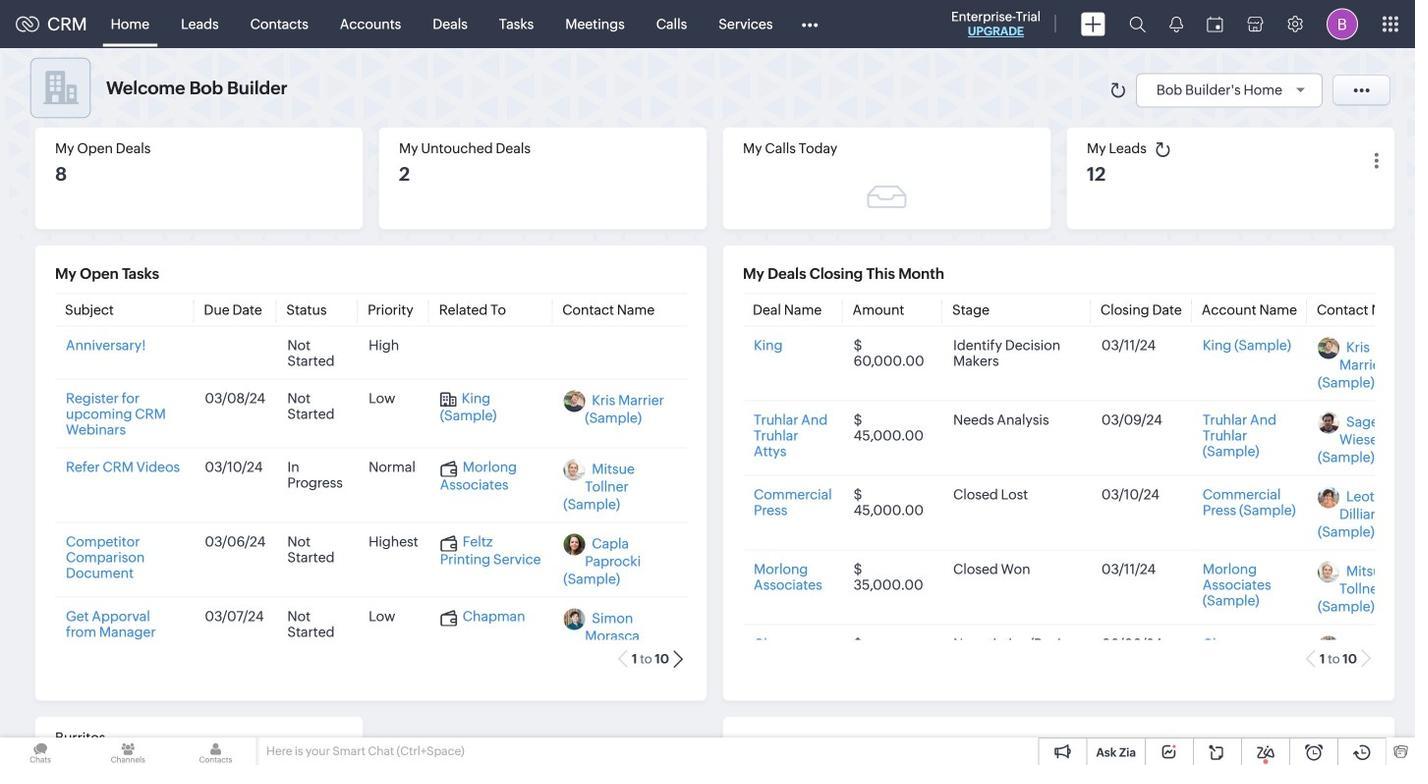 Task type: vqa. For each thing, say whether or not it's contained in the screenshot.
the Accounts
no



Task type: describe. For each thing, give the bounding box(es) containing it.
search image
[[1129, 16, 1146, 32]]

signals image
[[1170, 16, 1183, 32]]

channels image
[[88, 738, 168, 766]]

profile image
[[1327, 8, 1358, 40]]

calendar image
[[1207, 16, 1224, 32]]

chats image
[[0, 738, 81, 766]]

profile element
[[1315, 0, 1370, 48]]

create menu image
[[1081, 12, 1106, 36]]

search element
[[1117, 0, 1158, 48]]

signals element
[[1158, 0, 1195, 48]]

logo image
[[16, 16, 39, 32]]



Task type: locate. For each thing, give the bounding box(es) containing it.
create menu element
[[1069, 0, 1117, 48]]

contacts image
[[175, 738, 256, 766]]

Other Modules field
[[789, 8, 831, 40]]



